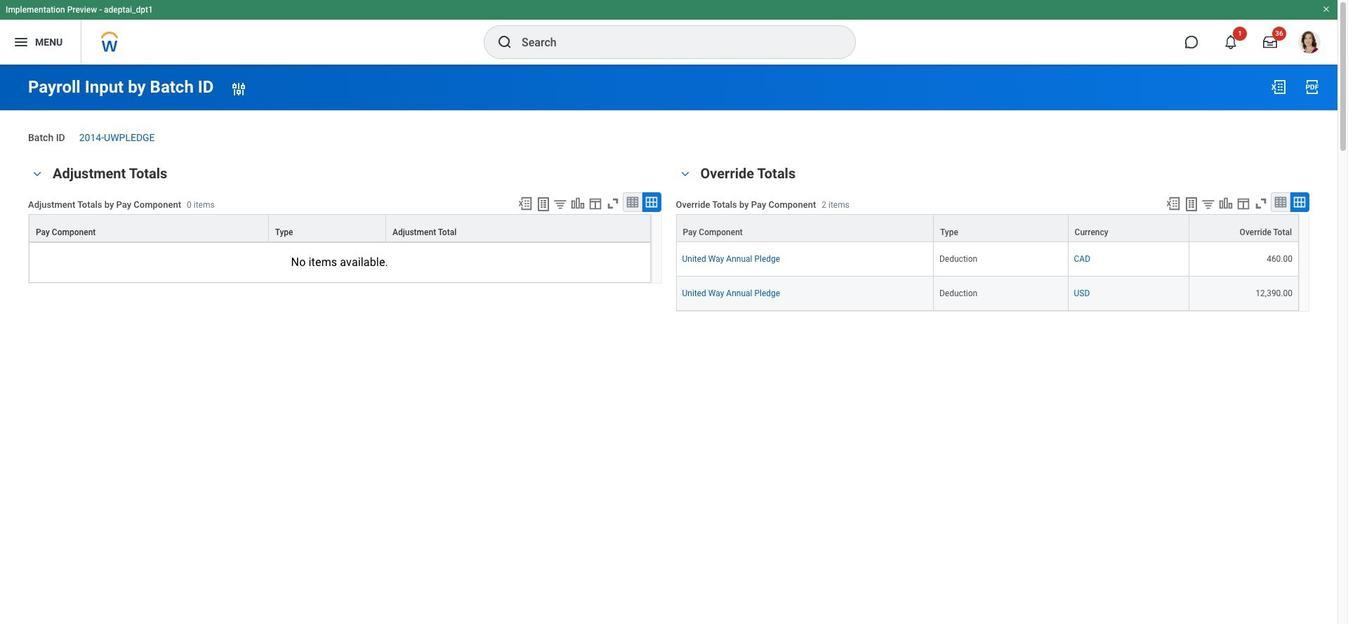 Task type: vqa. For each thing, say whether or not it's contained in the screenshot.
5th chevron right image from the bottom of the page
no



Task type: describe. For each thing, give the bounding box(es) containing it.
toolbar for first group from the right
[[1159, 192, 1310, 214]]

search image
[[496, 34, 513, 51]]

profile logan mcneil image
[[1298, 31, 1321, 56]]

click to view/edit grid preferences image
[[1236, 196, 1251, 211]]

1 group from the left
[[28, 162, 662, 284]]

toolbar for first group
[[512, 192, 662, 214]]

view printable version (pdf) image
[[1304, 79, 1321, 96]]

close environment banner image
[[1322, 5, 1331, 13]]

fullscreen image for click to view/edit grid preferences image
[[1254, 196, 1269, 211]]

Search Workday  search field
[[522, 27, 827, 58]]

payroll input by batch id - expand/collapse chart image
[[571, 196, 586, 211]]

select to filter grid data image for export to worksheets image
[[553, 196, 568, 211]]

notifications large image
[[1224, 35, 1238, 49]]



Task type: locate. For each thing, give the bounding box(es) containing it.
1 horizontal spatial export to excel image
[[1166, 196, 1181, 211]]

column header inside group
[[676, 214, 934, 243]]

inbox large image
[[1263, 35, 1277, 49]]

banner
[[0, 0, 1338, 65]]

select to filter grid data image right export to worksheets image
[[553, 196, 568, 211]]

0 horizontal spatial select to filter grid data image
[[553, 196, 568, 211]]

group
[[28, 162, 662, 284], [676, 162, 1310, 312]]

2 toolbar from the left
[[1159, 192, 1310, 214]]

export to worksheets image
[[535, 196, 552, 213]]

expand table image
[[645, 195, 659, 209]]

1 toolbar from the left
[[512, 192, 662, 214]]

export to excel image left export to worksheets image
[[518, 196, 533, 211]]

select to filter grid data image
[[553, 196, 568, 211], [1201, 196, 1216, 211]]

fullscreen image right click to view/edit grid preferences image
[[1254, 196, 1269, 211]]

chevron down image
[[29, 169, 46, 179]]

export to worksheets image
[[1183, 196, 1200, 213]]

2 export to excel image from the left
[[1166, 196, 1181, 211]]

expand table image
[[1293, 195, 1307, 209]]

0 horizontal spatial toolbar
[[512, 192, 662, 214]]

1 horizontal spatial select to filter grid data image
[[1201, 196, 1216, 211]]

2 group from the left
[[676, 162, 1310, 312]]

row
[[29, 214, 651, 242], [676, 214, 1299, 243], [676, 242, 1299, 277], [676, 277, 1299, 311]]

export to excel image left export to worksheets icon on the right
[[1166, 196, 1181, 211]]

0 horizontal spatial export to excel image
[[518, 196, 533, 211]]

1 fullscreen image from the left
[[606, 196, 621, 211]]

1 export to excel image from the left
[[518, 196, 533, 211]]

column header
[[676, 214, 934, 243]]

select to filter grid data image right export to worksheets icon on the right
[[1201, 196, 1216, 211]]

1 horizontal spatial group
[[676, 162, 1310, 312]]

main content
[[0, 65, 1338, 324]]

export to excel image
[[1270, 79, 1287, 96]]

click to view/edit grid preferences image
[[588, 196, 604, 211]]

fullscreen image right click to view/edit grid preferences icon
[[606, 196, 621, 211]]

fullscreen image
[[606, 196, 621, 211], [1254, 196, 1269, 211]]

1 horizontal spatial toolbar
[[1159, 192, 1310, 214]]

toolbar
[[512, 192, 662, 214], [1159, 192, 1310, 214]]

table image
[[626, 195, 640, 209]]

2 fullscreen image from the left
[[1254, 196, 1269, 211]]

change selection image
[[231, 80, 247, 97]]

0 horizontal spatial group
[[28, 162, 662, 284]]

export to excel image
[[518, 196, 533, 211], [1166, 196, 1181, 211]]

fullscreen image for click to view/edit grid preferences icon
[[606, 196, 621, 211]]

export to excel image for export to worksheets image
[[518, 196, 533, 211]]

export to excel image for export to worksheets icon on the right
[[1166, 196, 1181, 211]]

payroll input by batch id - expand/collapse chart image
[[1218, 196, 1234, 211]]

select to filter grid data image for export to worksheets icon on the right
[[1201, 196, 1216, 211]]

chevron down image
[[677, 169, 693, 179]]

justify image
[[13, 34, 29, 51]]

0 horizontal spatial fullscreen image
[[606, 196, 621, 211]]

1 select to filter grid data image from the left
[[553, 196, 568, 211]]

table image
[[1274, 195, 1288, 209]]

2 select to filter grid data image from the left
[[1201, 196, 1216, 211]]

1 horizontal spatial fullscreen image
[[1254, 196, 1269, 211]]



